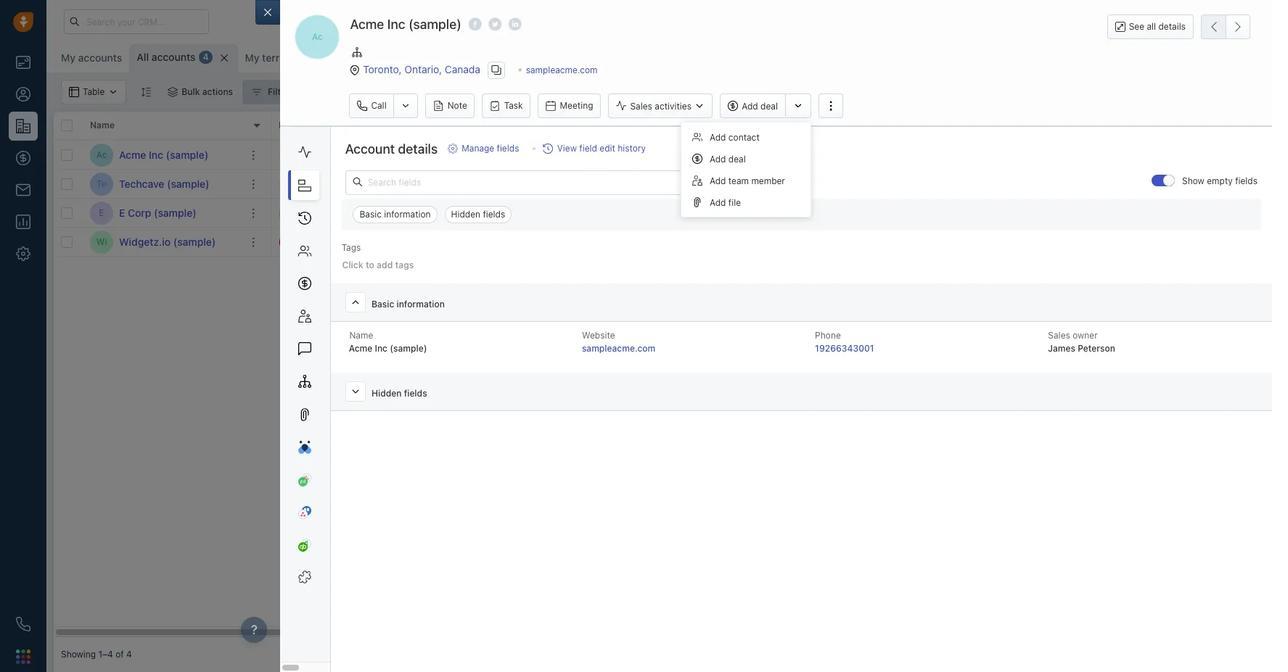 Task type: vqa. For each thing, say whether or not it's contained in the screenshot.


Task type: describe. For each thing, give the bounding box(es) containing it.
account details
[[345, 142, 438, 157]]

fields right empty on the right of page
[[1235, 176, 1257, 187]]

all
[[137, 51, 149, 63]]

add inside button
[[742, 101, 758, 112]]

fields down the "open" in the top of the page
[[496, 143, 519, 154]]

accounts for my
[[78, 52, 122, 64]]

sales for sales owner
[[605, 120, 628, 131]]

my for my territory accounts
[[245, 52, 259, 64]]

corp
[[128, 206, 151, 219]]

sampleacme.com inside press space to select this row. row
[[387, 149, 459, 160]]

widgetz.io (sample)
[[119, 235, 216, 248]]

2 james peterson from the top
[[623, 178, 688, 189]]

acme inc (sample) link
[[119, 148, 208, 162]]

by
[[292, 86, 302, 97]]

all
[[1147, 21, 1156, 32]]

fields down name acme inc (sample)
[[404, 388, 427, 399]]

⌘ o
[[431, 53, 448, 63]]

100
[[507, 148, 527, 161]]

deals
[[521, 120, 544, 131]]

sales inside sales owner james peterson
[[1048, 330, 1070, 341]]

0 horizontal spatial details
[[398, 142, 438, 157]]

account
[[345, 142, 395, 157]]

3 more...
[[378, 52, 415, 63]]

showing
[[61, 650, 96, 661]]

1 vertical spatial sampleacme.com link
[[387, 149, 459, 160]]

3
[[378, 52, 383, 63]]

open
[[496, 120, 519, 131]]

details inside button
[[1158, 21, 1186, 32]]

0
[[507, 206, 514, 219]]

3 james peterson from the top
[[623, 207, 688, 218]]

name acme inc (sample)
[[349, 330, 427, 354]]

sales for sales activities
[[630, 101, 652, 112]]

acme inside acme inc (sample) link
[[119, 148, 146, 161]]

press space to select this row. row containing $ 100
[[271, 141, 1062, 170]]

$ 100
[[496, 148, 527, 161]]

all accounts 4
[[137, 51, 209, 63]]

acme inside name acme inc (sample)
[[349, 343, 372, 354]]

manage fields link
[[447, 142, 519, 156]]

2 + add task from the top
[[714, 178, 758, 189]]

container_wx8msf4aqz5i3rn1 image
[[252, 87, 262, 97]]

2 task from the top
[[741, 178, 758, 189]]

1 james peterson from the top
[[623, 149, 688, 160]]

name for name
[[90, 120, 115, 131]]

filter
[[268, 86, 289, 97]]

e for e
[[99, 207, 104, 218]]

dialog containing acme inc (sample)
[[255, 0, 1272, 673]]

0 vertical spatial sampleacme.com link
[[525, 64, 597, 75]]

widgetz.io (sample) link
[[119, 235, 216, 249]]

filter by
[[268, 86, 302, 97]]

row group containing acme inc (sample)
[[54, 141, 271, 257]]

next activity
[[714, 120, 768, 131]]

press space to select this row. row containing widgetz.io (sample)
[[54, 228, 271, 257]]

l image
[[279, 143, 303, 167]]

showing 1–4 of 4
[[61, 650, 132, 661]]

history
[[617, 143, 645, 154]]

task
[[504, 100, 522, 111]]

show empty fields
[[1182, 176, 1257, 187]]

task button
[[482, 94, 530, 119]]

website sampleacme.com
[[582, 330, 655, 354]]

see all details
[[1129, 21, 1186, 32]]

team
[[728, 175, 749, 186]]

tags click to add tags
[[342, 242, 413, 270]]

add deal button
[[720, 94, 785, 119]]

press space to select this row. row containing techcave (sample)
[[54, 170, 271, 199]]

phone for phone 19266343001
[[815, 330, 841, 341]]

+ click to add for press space to select this row. row containing + add task
[[823, 178, 880, 189]]

wi
[[96, 236, 107, 247]]

19266343001 link
[[815, 343, 874, 354]]

note button
[[425, 94, 475, 119]]

my territory accounts
[[245, 52, 348, 64]]

of
[[115, 650, 124, 661]]

bulk
[[182, 86, 200, 97]]

facebook circled image
[[468, 17, 481, 32]]

territory
[[262, 52, 301, 64]]

click inside tags click to add tags
[[342, 259, 363, 270]]

press space to select this row. row containing $ 0
[[271, 199, 1062, 228]]

name for name acme inc (sample)
[[349, 330, 373, 341]]

ontario,
[[404, 63, 441, 75]]

+ click to add for press space to select this row. row containing $ 100
[[823, 149, 880, 160]]

4 inside all accounts 4
[[203, 52, 209, 63]]

1 vertical spatial 4
[[126, 650, 132, 661]]

2 vertical spatial sampleacme.com
[[582, 343, 655, 354]]

widgetz.io
[[119, 235, 171, 248]]

0 vertical spatial acme
[[350, 17, 384, 32]]

phone for phone
[[932, 120, 959, 131]]

edit
[[599, 143, 615, 154]]

e corp (sample) link
[[119, 206, 196, 220]]

deal inside button
[[761, 101, 778, 112]]

note
[[447, 100, 467, 111]]

row group containing $ 100
[[271, 141, 1062, 257]]

3 more... button
[[357, 48, 423, 68]]

1 horizontal spatial container_wx8msf4aqz5i3rn1 image
[[609, 150, 619, 160]]

related
[[279, 120, 311, 131]]

james inside sales owner james peterson
[[1048, 343, 1075, 354]]

view field edit history
[[557, 143, 645, 154]]

show
[[1182, 176, 1204, 187]]

owner for sales owner
[[631, 120, 657, 131]]

toronto, ontario, canada link
[[362, 63, 480, 75]]

task for $ 0
[[741, 207, 758, 218]]

canada
[[444, 63, 480, 75]]

toronto,
[[362, 63, 401, 75]]

peterson inside sales owner james peterson
[[1078, 343, 1115, 354]]

1 j image from the top
[[279, 201, 303, 225]]

send email image
[[1128, 15, 1138, 28]]

my for my accounts
[[61, 52, 75, 64]]

press space to select this row. row containing acme inc (sample)
[[54, 141, 271, 170]]

phone element
[[9, 610, 38, 639]]

next
[[714, 120, 734, 131]]

inc inside press space to select this row. row
[[149, 148, 163, 161]]

1 vertical spatial basic
[[371, 299, 394, 310]]

open deals amount
[[496, 120, 579, 131]]

techcave (sample) link
[[119, 177, 209, 191]]

website for website sampleacme.com
[[582, 330, 615, 341]]

bulk actions
[[182, 86, 233, 97]]



Task type: locate. For each thing, give the bounding box(es) containing it.
0 vertical spatial $
[[496, 148, 504, 161]]

inc inside name acme inc (sample)
[[375, 343, 387, 354]]

hidden left $ 0 at the top of page
[[450, 209, 480, 220]]

s image
[[279, 172, 303, 196]]

2 vertical spatial sampleacme.com link
[[582, 343, 655, 354]]

acme inc (sample) down 'name' row
[[119, 148, 208, 161]]

e up wi
[[99, 207, 104, 218]]

1 horizontal spatial sales
[[630, 101, 652, 112]]

1 vertical spatial information
[[397, 299, 445, 310]]

4 right of
[[126, 650, 132, 661]]

0 horizontal spatial e
[[99, 207, 104, 218]]

$
[[496, 148, 504, 161], [496, 206, 504, 219]]

tags
[[823, 120, 843, 131]]

container_wx8msf4aqz5i3rn1 image right the 'field'
[[609, 150, 619, 160]]

grid containing $ 100
[[54, 112, 1062, 638]]

fields
[[496, 143, 519, 154], [1235, 176, 1257, 187], [482, 209, 505, 220], [404, 388, 427, 399]]

1 vertical spatial phone
[[815, 330, 841, 341]]

member
[[751, 175, 785, 186]]

website inside grid
[[387, 120, 422, 131]]

0 vertical spatial details
[[1158, 21, 1186, 32]]

0 horizontal spatial name
[[90, 120, 115, 131]]

2 vertical spatial inc
[[375, 343, 387, 354]]

add team member
[[710, 175, 785, 186]]

sales owner
[[605, 120, 657, 131]]

0 horizontal spatial website
[[387, 120, 422, 131]]

o
[[441, 53, 448, 63]]

$ left 100
[[496, 148, 504, 161]]

container_wx8msf4aqz5i3rn1 image left bulk
[[168, 87, 178, 97]]

0 vertical spatial name
[[90, 120, 115, 131]]

my territory accounts button
[[238, 44, 354, 73], [245, 52, 348, 64]]

$ for $ 0
[[496, 206, 504, 219]]

0 vertical spatial deal
[[761, 101, 778, 112]]

basic information up tags click to add tags
[[359, 209, 430, 220]]

0 vertical spatial container_wx8msf4aqz5i3rn1 image
[[168, 87, 178, 97]]

0 vertical spatial owner
[[631, 120, 657, 131]]

twitter circled image
[[488, 17, 501, 32]]

sales activities button
[[608, 94, 720, 119], [608, 94, 713, 119]]

1–4
[[98, 650, 113, 661]]

call
[[371, 100, 386, 111]]

0 vertical spatial task
[[741, 149, 758, 160]]

acme inc (sample) inside dialog
[[350, 17, 461, 32]]

1 horizontal spatial details
[[1158, 21, 1186, 32]]

owner
[[631, 120, 657, 131], [1073, 330, 1098, 341]]

freshworks switcher image
[[16, 650, 30, 665]]

(sample)
[[408, 17, 461, 32], [166, 148, 208, 161], [167, 177, 209, 190], [154, 206, 196, 219], [173, 235, 216, 248], [390, 343, 427, 354]]

activities
[[654, 101, 691, 112]]

(sample) inside name acme inc (sample)
[[390, 343, 427, 354]]

amount
[[547, 120, 579, 131]]

press space to select this row. row containing e corp (sample)
[[54, 199, 271, 228]]

0 vertical spatial sampleacme.com
[[525, 64, 597, 75]]

2 vertical spatial + add task
[[714, 207, 758, 218]]

e for e corp (sample)
[[119, 206, 125, 219]]

1 horizontal spatial hidden
[[450, 209, 480, 220]]

4 up bulk actions
[[203, 52, 209, 63]]

add deal up the activity
[[742, 101, 778, 112]]

add inside tags click to add tags
[[376, 259, 392, 270]]

3 + add task from the top
[[714, 207, 758, 218]]

$ left 0
[[496, 206, 504, 219]]

phone inside grid
[[932, 120, 959, 131]]

meeting button
[[538, 94, 601, 119]]

sampletechcave.com
[[387, 178, 474, 189]]

ac up the te
[[96, 149, 107, 160]]

+ click to add for press space to select this row. row containing $ 0
[[823, 207, 880, 218]]

call link
[[349, 94, 393, 119]]

toronto, ontario, canada
[[362, 63, 480, 75]]

2 horizontal spatial sales
[[1048, 330, 1070, 341]]

2 vertical spatial acme
[[349, 343, 372, 354]]

name inside name acme inc (sample)
[[349, 330, 373, 341]]

task up file
[[741, 178, 758, 189]]

add deal down add contact
[[710, 154, 746, 165]]

techcave (sample)
[[119, 177, 209, 190]]

1 horizontal spatial website
[[582, 330, 615, 341]]

actions
[[202, 86, 233, 97]]

row group
[[54, 141, 271, 257], [271, 141, 1062, 257]]

1 my from the left
[[61, 52, 75, 64]]

0 vertical spatial + add task
[[714, 149, 758, 160]]

my accounts button
[[54, 44, 129, 73], [61, 52, 122, 64]]

1 $ from the top
[[496, 148, 504, 161]]

1 vertical spatial ac
[[96, 149, 107, 160]]

1 + add task from the top
[[714, 149, 758, 160]]

1 vertical spatial website
[[582, 330, 615, 341]]

james
[[623, 149, 649, 160], [623, 178, 649, 189], [623, 207, 649, 218], [1048, 343, 1075, 354]]

hidden down name acme inc (sample)
[[371, 388, 402, 399]]

details right all at top
[[1158, 21, 1186, 32]]

0 horizontal spatial sales
[[605, 120, 628, 131]]

1 vertical spatial sampleacme.com
[[387, 149, 459, 160]]

peterson
[[652, 149, 688, 160], [652, 178, 688, 189], [652, 207, 688, 218], [1078, 343, 1115, 354]]

0 horizontal spatial 4
[[126, 650, 132, 661]]

sales activities
[[630, 101, 691, 112]]

$ 0
[[496, 206, 514, 219]]

owner inside sales owner james peterson
[[1073, 330, 1098, 341]]

fields left 0
[[482, 209, 505, 220]]

2 row group from the left
[[271, 141, 1062, 257]]

19266343001
[[815, 343, 874, 354]]

1 vertical spatial acme inc (sample)
[[119, 148, 208, 161]]

techcave
[[119, 177, 164, 190]]

add
[[742, 101, 758, 112], [710, 132, 726, 143], [722, 149, 738, 160], [710, 154, 726, 165], [710, 175, 726, 186], [722, 178, 738, 189], [710, 197, 726, 208], [722, 207, 738, 218]]

add contact
[[710, 132, 760, 143]]

0 vertical spatial j image
[[279, 201, 303, 225]]

+ add task for $ 100
[[714, 149, 758, 160]]

sales owner james peterson
[[1048, 330, 1115, 354]]

linkedin circled image
[[508, 17, 521, 32]]

empty
[[1207, 176, 1233, 187]]

j image
[[279, 201, 303, 225], [279, 230, 303, 254]]

accounts right all
[[151, 51, 196, 63]]

sampleacme.com
[[525, 64, 597, 75], [387, 149, 459, 160], [582, 343, 655, 354]]

meeting
[[559, 100, 593, 111]]

1 vertical spatial name
[[349, 330, 373, 341]]

Search your CRM... text field
[[64, 9, 209, 34]]

task for $ 100
[[741, 149, 758, 160]]

basic information up name acme inc (sample)
[[371, 299, 445, 310]]

accounts for all
[[151, 51, 196, 63]]

3 task from the top
[[741, 207, 758, 218]]

1 vertical spatial owner
[[1073, 330, 1098, 341]]

1 vertical spatial j image
[[279, 230, 303, 254]]

1 horizontal spatial acme inc (sample)
[[350, 17, 461, 32]]

0 horizontal spatial hidden fields
[[371, 388, 427, 399]]

+ add task for $ 0
[[714, 207, 758, 218]]

activity
[[736, 120, 768, 131]]

1 vertical spatial inc
[[149, 148, 163, 161]]

1 horizontal spatial deal
[[761, 101, 778, 112]]

1 vertical spatial deal
[[728, 154, 746, 165]]

1 horizontal spatial ac
[[311, 32, 322, 42]]

1 vertical spatial james peterson
[[623, 178, 688, 189]]

bulk actions button
[[158, 80, 242, 104]]

0 vertical spatial ac
[[311, 32, 322, 42]]

1 horizontal spatial my
[[245, 52, 259, 64]]

0 vertical spatial tags
[[342, 242, 361, 253]]

1 vertical spatial task
[[741, 178, 758, 189]]

add deal
[[742, 101, 778, 112], [710, 154, 746, 165]]

contact
[[728, 132, 760, 143]]

name
[[90, 120, 115, 131], [349, 330, 373, 341]]

0 vertical spatial add deal
[[742, 101, 778, 112]]

0 vertical spatial basic
[[359, 209, 381, 220]]

0 vertical spatial sales
[[630, 101, 652, 112]]

4
[[203, 52, 209, 63], [126, 650, 132, 661]]

0 vertical spatial 4
[[203, 52, 209, 63]]

2 my from the left
[[245, 52, 259, 64]]

e corp (sample)
[[119, 206, 196, 219]]

hidden fields left 0
[[450, 209, 505, 220]]

1 vertical spatial $
[[496, 206, 504, 219]]

view
[[557, 143, 576, 154]]

0 horizontal spatial container_wx8msf4aqz5i3rn1 image
[[168, 87, 178, 97]]

1 task from the top
[[741, 149, 758, 160]]

information down "sampletechcave.com"
[[383, 209, 430, 220]]

2 vertical spatial task
[[741, 207, 758, 218]]

call button
[[349, 94, 393, 119]]

deal up the activity
[[761, 101, 778, 112]]

1 horizontal spatial 4
[[203, 52, 209, 63]]

⌘
[[431, 53, 439, 63]]

add file
[[710, 197, 741, 208]]

1 horizontal spatial name
[[349, 330, 373, 341]]

2 j image from the top
[[279, 230, 303, 254]]

cell
[[924, 141, 1033, 169]]

my accounts
[[61, 52, 122, 64]]

e left corp
[[119, 206, 125, 219]]

0 horizontal spatial my
[[61, 52, 75, 64]]

1 horizontal spatial phone
[[932, 120, 959, 131]]

acme
[[350, 17, 384, 32], [119, 148, 146, 161], [349, 343, 372, 354]]

0 horizontal spatial owner
[[631, 120, 657, 131]]

details
[[1158, 21, 1186, 32], [398, 142, 438, 157]]

all accounts link
[[137, 50, 196, 65]]

1 vertical spatial tags
[[395, 259, 413, 270]]

filter by button
[[242, 80, 311, 104]]

hidden
[[450, 209, 480, 220], [371, 388, 402, 399]]

1 vertical spatial sales
[[605, 120, 628, 131]]

1 vertical spatial acme
[[119, 148, 146, 161]]

accounts right territory
[[304, 52, 348, 64]]

related contacts
[[279, 120, 351, 131]]

Search fields text field
[[345, 170, 801, 195]]

acme inc (sample) up the more...
[[350, 17, 461, 32]]

1 vertical spatial add deal
[[710, 154, 746, 165]]

1 vertical spatial basic information
[[371, 299, 445, 310]]

to inside tags click to add tags
[[365, 259, 374, 270]]

1 horizontal spatial hidden fields
[[450, 209, 505, 220]]

+ add task
[[714, 149, 758, 160], [714, 178, 758, 189], [714, 207, 758, 218]]

manage fields
[[461, 143, 519, 154]]

details up "sampletechcave.com"
[[398, 142, 438, 157]]

+ add task down the team
[[714, 207, 758, 218]]

james peterson
[[623, 149, 688, 160], [623, 178, 688, 189], [623, 207, 688, 218]]

see all details button
[[1107, 15, 1194, 39]]

1 vertical spatial + add task
[[714, 178, 758, 189]]

phone inside phone 19266343001
[[815, 330, 841, 341]]

deal up the team
[[728, 154, 746, 165]]

phone 19266343001
[[815, 330, 874, 354]]

2 $ from the top
[[496, 206, 504, 219]]

hidden fields down name acme inc (sample)
[[371, 388, 427, 399]]

0 horizontal spatial phone
[[815, 330, 841, 341]]

information up name acme inc (sample)
[[397, 299, 445, 310]]

information
[[383, 209, 430, 220], [397, 299, 445, 310]]

press space to select this row. row
[[54, 141, 271, 170], [271, 141, 1062, 170], [54, 170, 271, 199], [271, 170, 1062, 199], [54, 199, 271, 228], [271, 199, 1062, 228], [54, 228, 271, 257], [271, 228, 1062, 257]]

grid
[[54, 112, 1062, 638]]

1 horizontal spatial tags
[[395, 259, 413, 270]]

phone image
[[16, 617, 30, 632]]

0 horizontal spatial ac
[[96, 149, 107, 160]]

0 vertical spatial hidden fields
[[450, 209, 505, 220]]

0 horizontal spatial accounts
[[78, 52, 122, 64]]

owner for sales owner james peterson
[[1073, 330, 1098, 341]]

1 row group from the left
[[54, 141, 271, 257]]

sales
[[630, 101, 652, 112], [605, 120, 628, 131], [1048, 330, 1070, 341]]

see
[[1129, 21, 1144, 32]]

$ for $ 100
[[496, 148, 504, 161]]

0 vertical spatial hidden
[[450, 209, 480, 220]]

1 vertical spatial hidden
[[371, 388, 402, 399]]

owner inside grid
[[631, 120, 657, 131]]

website for website
[[387, 120, 422, 131]]

manage
[[461, 143, 494, 154]]

0 horizontal spatial deal
[[728, 154, 746, 165]]

tags
[[342, 242, 361, 253], [395, 259, 413, 270]]

file
[[728, 197, 741, 208]]

0 vertical spatial phone
[[932, 120, 959, 131]]

ac inside button
[[311, 32, 322, 42]]

basic up tags click to add tags
[[359, 209, 381, 220]]

container_wx8msf4aqz5i3rn1 image
[[168, 87, 178, 97], [609, 150, 619, 160]]

1 horizontal spatial owner
[[1073, 330, 1098, 341]]

0 vertical spatial website
[[387, 120, 422, 131]]

0 vertical spatial inc
[[387, 17, 405, 32]]

1 horizontal spatial e
[[119, 206, 125, 219]]

task down "contact"
[[741, 149, 758, 160]]

ac button
[[294, 15, 339, 60]]

acme inc (sample)
[[350, 17, 461, 32], [119, 148, 208, 161]]

0 horizontal spatial tags
[[342, 242, 361, 253]]

field
[[579, 143, 597, 154]]

+ add task up file
[[714, 178, 758, 189]]

2 vertical spatial james peterson
[[623, 207, 688, 218]]

sampletechcave.com link
[[387, 178, 474, 189]]

dialog
[[255, 0, 1272, 673]]

ac up my territory accounts
[[311, 32, 322, 42]]

acme inc (sample) inside press space to select this row. row
[[119, 148, 208, 161]]

name inside row
[[90, 120, 115, 131]]

basic up name acme inc (sample)
[[371, 299, 394, 310]]

0 horizontal spatial acme inc (sample)
[[119, 148, 208, 161]]

1 vertical spatial container_wx8msf4aqz5i3rn1 image
[[609, 150, 619, 160]]

container_wx8msf4aqz5i3rn1 image inside bulk actions 'button'
[[168, 87, 178, 97]]

0 horizontal spatial hidden
[[371, 388, 402, 399]]

1 horizontal spatial accounts
[[151, 51, 196, 63]]

2 vertical spatial sales
[[1048, 330, 1070, 341]]

0 vertical spatial acme inc (sample)
[[350, 17, 461, 32]]

press space to select this row. row containing + add task
[[271, 170, 1062, 199]]

2 horizontal spatial accounts
[[304, 52, 348, 64]]

0 vertical spatial information
[[383, 209, 430, 220]]

website inside website sampleacme.com
[[582, 330, 615, 341]]

accounts left all
[[78, 52, 122, 64]]

contacts
[[313, 120, 351, 131]]

+ add task down add contact
[[714, 149, 758, 160]]

1 vertical spatial details
[[398, 142, 438, 157]]

task down add team member at right
[[741, 207, 758, 218]]

add deal inside add deal button
[[742, 101, 778, 112]]

te
[[97, 178, 107, 189]]

0 vertical spatial james peterson
[[623, 149, 688, 160]]

name row
[[54, 112, 271, 141]]

+
[[714, 149, 719, 160], [823, 149, 828, 160], [714, 178, 719, 189], [823, 178, 828, 189], [932, 206, 937, 217], [714, 207, 719, 218], [387, 207, 393, 218], [823, 207, 828, 218]]

1 vertical spatial hidden fields
[[371, 388, 427, 399]]

0 vertical spatial basic information
[[359, 209, 430, 220]]



